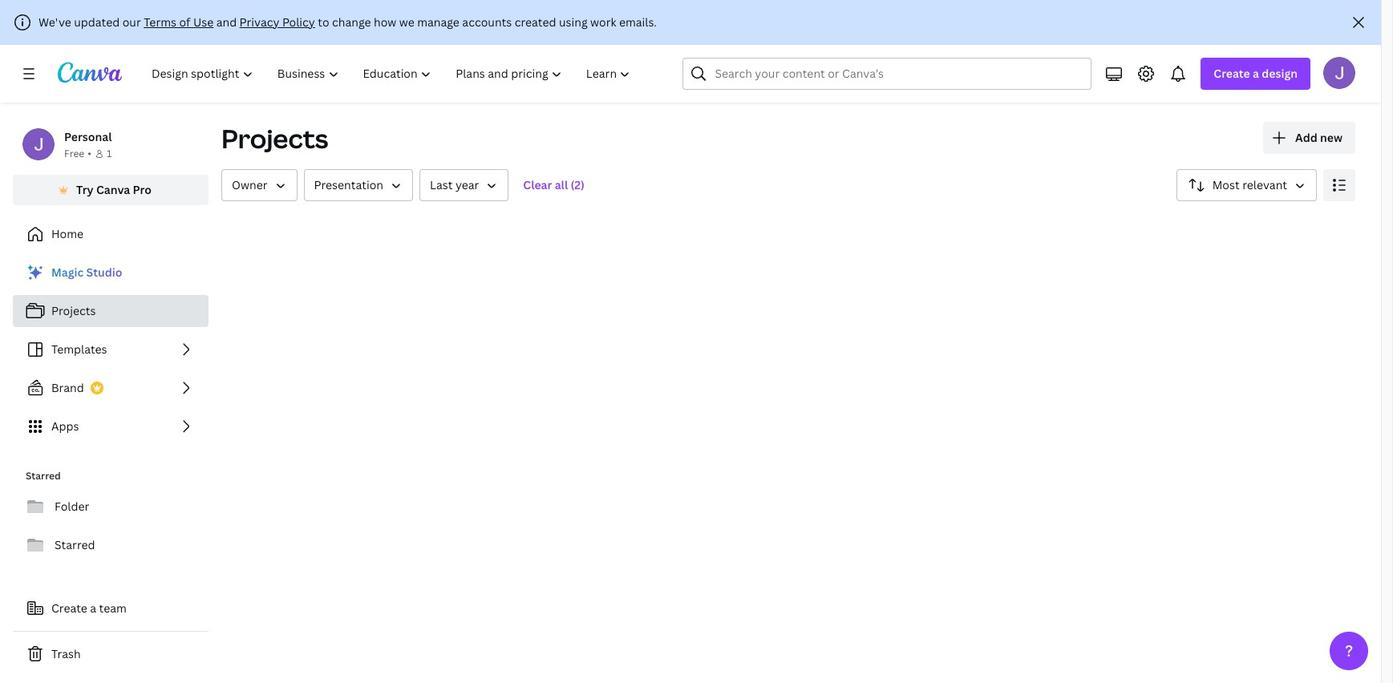 Task type: describe. For each thing, give the bounding box(es) containing it.
add
[[1295, 130, 1318, 145]]

folder button
[[13, 491, 209, 523]]

most relevant
[[1213, 177, 1287, 193]]

year
[[456, 177, 479, 193]]

add new button
[[1263, 122, 1356, 154]]

our
[[122, 14, 141, 30]]

starred link
[[13, 529, 209, 561]]

Sort by button
[[1176, 169, 1317, 201]]

most
[[1213, 177, 1240, 193]]

emails.
[[619, 14, 657, 30]]

try
[[76, 182, 94, 197]]

owner
[[232, 177, 268, 193]]

folder link
[[13, 491, 209, 523]]

last year
[[430, 177, 479, 193]]

and
[[216, 14, 237, 30]]

brand
[[51, 380, 84, 395]]

templates
[[51, 342, 107, 357]]

brand link
[[13, 372, 209, 404]]

change
[[332, 14, 371, 30]]

relevant
[[1243, 177, 1287, 193]]

terms of use link
[[144, 14, 214, 30]]

create a team
[[51, 601, 127, 616]]

privacy
[[240, 14, 280, 30]]

of
[[179, 14, 191, 30]]

canva
[[96, 182, 130, 197]]

privacy policy link
[[240, 14, 315, 30]]

folder
[[55, 499, 89, 514]]

a for design
[[1253, 66, 1259, 81]]

0 vertical spatial projects
[[221, 121, 328, 156]]

accounts
[[462, 14, 512, 30]]

we've
[[39, 14, 71, 30]]

create for create a team
[[51, 601, 87, 616]]

home link
[[13, 218, 209, 250]]

created
[[515, 14, 556, 30]]

policy
[[282, 14, 315, 30]]

free •
[[64, 147, 91, 160]]

create a design
[[1214, 66, 1298, 81]]

0 vertical spatial starred
[[26, 469, 61, 483]]

we
[[399, 14, 414, 30]]

add new
[[1295, 130, 1343, 145]]

using
[[559, 14, 588, 30]]

clear
[[523, 177, 552, 193]]

personal
[[64, 129, 112, 144]]

projects inside projects link
[[51, 303, 96, 318]]

to
[[318, 14, 329, 30]]

clear all (2) link
[[515, 169, 593, 201]]

manage
[[417, 14, 460, 30]]

all
[[555, 177, 568, 193]]

try canva pro
[[76, 182, 152, 197]]

apps link
[[13, 411, 209, 443]]



Task type: vqa. For each thing, say whether or not it's contained in the screenshot.
'menu bar' on the top left
no



Task type: locate. For each thing, give the bounding box(es) containing it.
how
[[374, 14, 396, 30]]

projects up the owner button
[[221, 121, 328, 156]]

1 vertical spatial starred
[[55, 537, 95, 553]]

0 horizontal spatial projects
[[51, 303, 96, 318]]

create left 'team'
[[51, 601, 87, 616]]

Category button
[[304, 169, 413, 201]]

0 vertical spatial a
[[1253, 66, 1259, 81]]

projects up templates
[[51, 303, 96, 318]]

list
[[13, 257, 209, 443]]

starred up folder
[[26, 469, 61, 483]]

list containing magic studio
[[13, 257, 209, 443]]

projects
[[221, 121, 328, 156], [51, 303, 96, 318]]

work
[[590, 14, 616, 30]]

design
[[1262, 66, 1298, 81]]

top level navigation element
[[141, 58, 644, 90]]

updated
[[74, 14, 120, 30]]

starred
[[26, 469, 61, 483], [55, 537, 95, 553]]

trash
[[51, 647, 81, 662]]

clear all (2)
[[523, 177, 585, 193]]

create left design
[[1214, 66, 1250, 81]]

we've updated our terms of use and privacy policy to change how we manage accounts created using work emails.
[[39, 14, 657, 30]]

projects link
[[13, 295, 209, 327]]

magic studio
[[51, 265, 122, 280]]

Search search field
[[715, 59, 1060, 89]]

terms
[[144, 14, 177, 30]]

starred down folder
[[55, 537, 95, 553]]

home
[[51, 226, 84, 241]]

free
[[64, 147, 84, 160]]

starred inside starred link
[[55, 537, 95, 553]]

presentation
[[314, 177, 383, 193]]

use
[[193, 14, 214, 30]]

create inside "dropdown button"
[[1214, 66, 1250, 81]]

0 horizontal spatial a
[[90, 601, 96, 616]]

0 vertical spatial create
[[1214, 66, 1250, 81]]

1 vertical spatial create
[[51, 601, 87, 616]]

magic studio link
[[13, 257, 209, 289]]

1 horizontal spatial a
[[1253, 66, 1259, 81]]

trash link
[[13, 638, 209, 671]]

create
[[1214, 66, 1250, 81], [51, 601, 87, 616]]

pro
[[133, 182, 152, 197]]

create a team button
[[13, 593, 209, 625]]

a left design
[[1253, 66, 1259, 81]]

Date modified button
[[420, 169, 509, 201]]

starred button
[[13, 529, 209, 561]]

create inside button
[[51, 601, 87, 616]]

jacob simon image
[[1323, 57, 1356, 89]]

studio
[[86, 265, 122, 280]]

a for team
[[90, 601, 96, 616]]

a inside "dropdown button"
[[1253, 66, 1259, 81]]

1 horizontal spatial create
[[1214, 66, 1250, 81]]

(2)
[[571, 177, 585, 193]]

new
[[1320, 130, 1343, 145]]

1
[[107, 147, 112, 160]]

try canva pro button
[[13, 175, 209, 205]]

magic
[[51, 265, 84, 280]]

last
[[430, 177, 453, 193]]

None search field
[[683, 58, 1092, 90]]

a left 'team'
[[90, 601, 96, 616]]

1 vertical spatial a
[[90, 601, 96, 616]]

1 vertical spatial projects
[[51, 303, 96, 318]]

create a design button
[[1201, 58, 1311, 90]]

team
[[99, 601, 127, 616]]

create for create a design
[[1214, 66, 1250, 81]]

Owner button
[[221, 169, 297, 201]]

apps
[[51, 419, 79, 434]]

•
[[88, 147, 91, 160]]

0 horizontal spatial create
[[51, 601, 87, 616]]

1 horizontal spatial projects
[[221, 121, 328, 156]]

templates link
[[13, 334, 209, 366]]

a
[[1253, 66, 1259, 81], [90, 601, 96, 616]]

a inside button
[[90, 601, 96, 616]]



